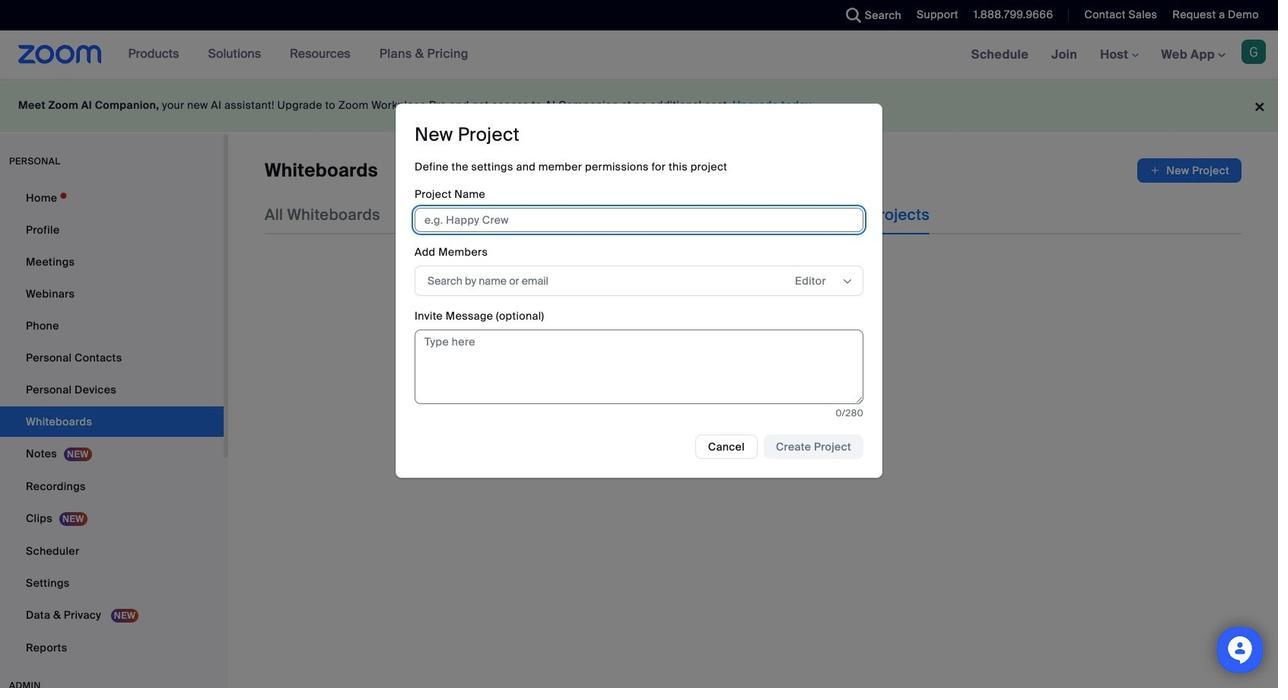 Task type: describe. For each thing, give the bounding box(es) containing it.
meetings navigation
[[960, 30, 1279, 80]]

Invite Message (optional) text field
[[415, 329, 864, 404]]

show options image
[[842, 275, 854, 287]]

personal menu menu
[[0, 183, 224, 665]]

add image
[[1150, 163, 1161, 178]]

product information navigation
[[117, 30, 480, 79]]



Task type: locate. For each thing, give the bounding box(es) containing it.
dialog
[[396, 103, 883, 478]]

Search by name or email,Search by name or email text field
[[428, 269, 763, 292]]

e.g. Happy Crew text field
[[415, 207, 864, 232]]

banner
[[0, 30, 1279, 80]]

heading
[[415, 122, 520, 146]]

footer
[[0, 79, 1279, 132]]

tabs of all whiteboard page tab list
[[265, 195, 930, 234]]



Task type: vqa. For each thing, say whether or not it's contained in the screenshot.
Search by name or email,Search by name or email text box
yes



